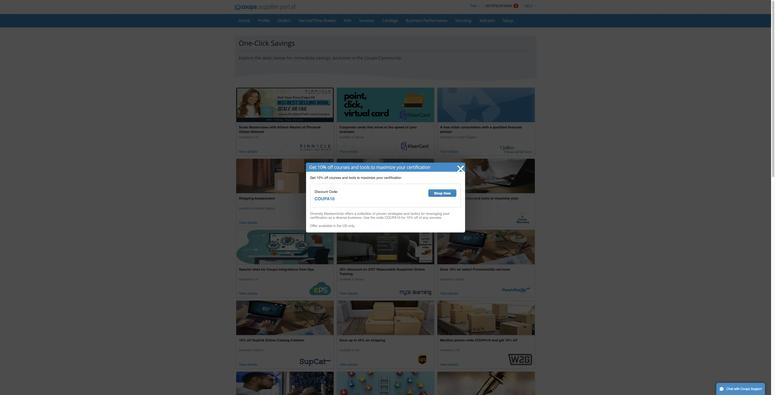 Task type: describe. For each thing, give the bounding box(es) containing it.
10% off supcat online catalog creation
[[239, 339, 304, 343]]

details for special rates for coupa integrations from eps
[[247, 292, 257, 296]]

0 horizontal spatial a
[[333, 216, 335, 220]]

view details button for save 10% on select punchout2go services
[[440, 291, 458, 297]]

in inside scale masterclass with allison maslan of pinnacle global network available in us
[[252, 136, 254, 139]]

immediate
[[294, 55, 315, 61]]

view details for 20% discount on dot reasonable suspicion online training
[[339, 292, 358, 296]]

online inside 20% discount on dot reasonable suspicion online training available in global
[[414, 268, 425, 272]]

for left tactics
[[401, 216, 405, 220]]

home link
[[235, 16, 253, 24]]

now
[[444, 191, 451, 195]]

view for corporate cards that move at the speed of your business
[[339, 150, 347, 154]]

available inside 20% discount on dot reasonable suspicion online training available in global
[[339, 278, 351, 281]]

sourcing
[[455, 18, 471, 23]]

view for 10% off supcat online catalog creation
[[239, 363, 246, 367]]

leveraging
[[426, 212, 442, 216]]

available in global for off
[[239, 349, 263, 353]]

chat with coupa support
[[726, 388, 762, 391]]

view for a free initial consultation with a qualified financial adviser
[[440, 150, 447, 154]]

corporate
[[339, 125, 356, 129]]

1 vertical spatial kleercard image
[[400, 142, 432, 153]]

kingdom
[[465, 136, 476, 139]]

1 vertical spatial maximize
[[361, 176, 375, 180]]

view details for save 10% on select punchout2go services
[[440, 292, 458, 296]]

view details for 10% off supcat online catalog creation
[[239, 363, 257, 367]]

coupa inside 'chat with coupa support' button
[[741, 388, 750, 391]]

us down 'rates'
[[255, 278, 259, 281]]

business performance link
[[402, 16, 451, 24]]

0 vertical spatial ware2go image
[[437, 301, 535, 336]]

0 vertical spatial ups image
[[337, 301, 434, 336]]

chat
[[726, 388, 733, 391]]

service/time sheets link
[[295, 16, 339, 24]]

0 vertical spatial diversity masterminds image
[[437, 159, 535, 193]]

masterminds
[[324, 212, 344, 216]]

us down promo
[[456, 349, 460, 353]]

to inside get 10% off courses and tools to maximize your certification available in us
[[490, 197, 494, 201]]

10% inside get 10% off courses and tools to maximize your certification available in us
[[447, 197, 454, 201]]

0 vertical spatial supcat services image
[[236, 301, 334, 336]]

pinnacle
[[306, 125, 321, 129]]

with inside a free initial consultation with a qualified financial adviser available in united kingdom
[[482, 125, 489, 129]]

view for 20% discount on dot reasonable suspicion online training
[[339, 292, 347, 296]]

1 vertical spatial supcat services image
[[299, 359, 331, 367]]

discount inside 20% discount on dot reasonable suspicion online training available in global
[[347, 268, 362, 272]]

view details button for 10% off supcat online catalog creation
[[239, 362, 257, 368]]

available in multiple regions
[[239, 207, 275, 210]]

collection
[[357, 212, 372, 216]]

supcat
[[252, 339, 264, 343]]

shipping
[[371, 339, 385, 343]]

in inside a free initial consultation with a qualified financial adviser available in united kingdom
[[453, 136, 455, 139]]

in down supcat
[[252, 349, 254, 353]]

get inside get 10% off courses and tools to maximize your certification available in us
[[440, 197, 446, 201]]

select
[[462, 268, 472, 272]]

shipping
[[239, 197, 254, 201]]

exclusive
[[333, 55, 350, 61]]

mention promo code coupa10 and get 10% off
[[440, 339, 517, 343]]

courses inside get 10% off courses and tools to maximize your certification available in us
[[460, 197, 473, 201]]

coupa10 inside diversity masterminds offers a collection of proven strategies and tactics for leveraging your certification as a diverse business. use the code coupa10 for 10% off of any courses.
[[385, 216, 400, 220]]

your inside diversity masterminds offers a collection of proven strategies and tactics for leveraging your certification as a diverse business. use the code coupa10 for 10% off of any courses.
[[443, 212, 450, 216]]

view for mention promo code coupa10 and get 10% off
[[440, 363, 447, 367]]

network
[[251, 130, 264, 134]]

hellosign image
[[437, 372, 535, 396]]

offer available in the us only.
[[310, 224, 355, 228]]

0 vertical spatial punchout2go image
[[437, 230, 535, 264]]

invoices link
[[356, 16, 378, 24]]

on for select
[[457, 268, 461, 272]]

special
[[239, 268, 251, 272]]

cards
[[357, 125, 366, 129]]

in inside 20% discount on dot reasonable suspicion online training available in global
[[352, 278, 354, 281]]

maximize inside get 10% off courses and tools to maximize your certification available in us
[[495, 197, 510, 201]]

eps
[[308, 268, 314, 272]]

10% inside diversity masterminds offers a collection of proven strategies and tactics for leveraging your certification as a diverse business. use the code coupa10 for 10% off of any courses.
[[406, 216, 413, 220]]

available inside corporate cards that move at the speed of your business available in global
[[339, 136, 351, 139]]

talentburst image
[[337, 372, 434, 396]]

1 vertical spatial diversity masterminds image
[[516, 211, 529, 225]]

as
[[328, 216, 332, 220]]

asn
[[344, 18, 351, 23]]

1 vertical spatial pinnacle global network image
[[299, 144, 331, 153]]

global inside 20% discount on dot reasonable suspicion online training available in global
[[355, 278, 364, 281]]

sheets
[[323, 18, 336, 23]]

the right the exclusive
[[357, 55, 363, 61]]

tactics
[[410, 212, 420, 216]]

below
[[274, 55, 286, 61]]

click
[[254, 38, 269, 48]]

1 vertical spatial ups image
[[416, 354, 428, 367]]

multiple
[[255, 207, 265, 210]]

of inside corporate cards that move at the speed of your business available in global
[[405, 125, 408, 129]]

in down save 10% on select punchout2go services
[[453, 278, 455, 281]]

adviser
[[440, 130, 452, 134]]

in down promo
[[453, 349, 455, 353]]

a
[[440, 125, 442, 129]]

masterclass
[[249, 125, 269, 129]]

1 vertical spatial get 10% off courses and tools to maximize your certification
[[310, 176, 401, 180]]

details for 20% discount on dot reasonable suspicion online training
[[348, 292, 358, 296]]

view details button for corporate cards that move at the speed of your business
[[339, 149, 358, 154]]

support
[[751, 388, 762, 391]]

the left deals
[[255, 55, 261, 61]]

profile
[[258, 18, 270, 23]]

us inside get 10% off courses and tools to maximize your certification available in us
[[456, 207, 460, 210]]

global inside scale masterclass with allison maslan of pinnacle global network available in us
[[239, 130, 250, 134]]

worldwide services image
[[236, 372, 334, 396]]

discount code: coupa10
[[315, 190, 338, 202]]

0 vertical spatial 71lbs image
[[236, 159, 334, 193]]

the down diverse
[[337, 224, 342, 228]]

setup
[[503, 18, 513, 23]]

code inside diversity masterminds offers a collection of proven strategies and tactics for leveraging your certification as a diverse business. use the code coupa10 for 10% off of any courses.
[[376, 216, 384, 220]]

us inside get 10% off courses and tools to maximize your certification dialog
[[342, 224, 347, 228]]

available
[[319, 224, 332, 228]]

close image
[[457, 165, 465, 173]]

view details button for save up to 46% on shipping
[[339, 362, 358, 368]]

services
[[496, 268, 510, 272]]

us down 46%
[[355, 349, 359, 353]]

your inside get 10% off courses and tools to maximize your certification available in us
[[511, 197, 518, 201]]

the inside corporate cards that move at the speed of your business available in global
[[388, 125, 393, 129]]

strategies
[[388, 212, 403, 216]]

from
[[299, 268, 307, 272]]

initial
[[451, 125, 460, 129]]

view details button for 20% discount on dot reasonable suspicion online training
[[339, 291, 358, 297]]

details for save up to 46% on shipping
[[348, 363, 358, 367]]

scale masterclass with allison maslan of pinnacle global network available in us
[[239, 125, 321, 139]]

dot
[[368, 268, 375, 272]]

0 vertical spatial quilter financial advisers image
[[437, 88, 535, 122]]

details for corporate cards that move at the speed of your business
[[348, 150, 358, 154]]

us up "collection"
[[355, 207, 359, 210]]

view details for special rates for coupa integrations from eps
[[239, 292, 257, 296]]

savings
[[271, 38, 295, 48]]

allison
[[277, 125, 289, 129]]

1 vertical spatial courses
[[329, 176, 341, 180]]

diverse
[[336, 216, 347, 220]]

certification inside diversity masterminds offers a collection of proven strategies and tactics for leveraging your certification as a diverse business. use the code coupa10 for 10% off of any courses.
[[310, 216, 327, 220]]

promo
[[454, 339, 465, 343]]

details for a free initial consultation with a qualified financial adviser
[[448, 150, 458, 154]]

community.
[[378, 55, 402, 61]]

asn link
[[340, 16, 355, 24]]

shop
[[434, 191, 443, 195]]

any
[[423, 216, 428, 220]]

with inside button
[[734, 388, 740, 391]]

46%
[[358, 339, 365, 343]]

available inside scale masterclass with allison maslan of pinnacle global network available in us
[[239, 136, 251, 139]]

view details for corporate cards that move at the speed of your business
[[339, 150, 358, 154]]

shipping assessment
[[239, 197, 275, 201]]

ons
[[488, 18, 495, 23]]

a free initial consultation with a qualified financial adviser available in united kingdom
[[440, 125, 522, 139]]

1 vertical spatial myca learning image
[[400, 290, 432, 296]]

the inside diversity masterminds offers a collection of proven strategies and tactics for leveraging your certification as a diverse business. use the code coupa10 for 10% off of any courses.
[[370, 216, 375, 220]]

orders
[[278, 18, 291, 23]]

0 vertical spatial eps image
[[236, 230, 334, 264]]

details for mention promo code coupa10 and get 10% off
[[448, 363, 458, 367]]

1 vertical spatial eps image
[[309, 282, 331, 296]]

creation
[[290, 339, 304, 343]]

add-ons
[[479, 18, 495, 23]]

available in us for save up to 46% on shipping
[[339, 349, 359, 353]]

2 vertical spatial coupa10
[[475, 339, 491, 343]]

1 vertical spatial 71lbs image
[[311, 211, 331, 225]]

with inside scale masterclass with allison maslan of pinnacle global network available in us
[[270, 125, 276, 129]]

catalog
[[277, 339, 289, 343]]

get 10% off courses and tools to maximize your certification available in us
[[440, 197, 518, 210]]

move
[[374, 125, 383, 129]]

profile link
[[254, 16, 273, 24]]

0 vertical spatial get
[[309, 164, 316, 170]]



Task type: locate. For each thing, give the bounding box(es) containing it.
coupa supplier portal image
[[231, 1, 299, 14]]

business
[[339, 130, 354, 134]]

1 horizontal spatial discount
[[347, 268, 362, 272]]

in left multiple
[[252, 207, 254, 210]]

eps image down eps at left bottom
[[309, 282, 331, 296]]

tools inside get 10% off courses and tools to maximize your certification available in us
[[481, 197, 489, 201]]

for right tactics
[[421, 212, 425, 216]]

in right available
[[333, 224, 336, 228]]

quilter financial advisers image
[[437, 88, 535, 122], [500, 145, 532, 153]]

of right maslan
[[302, 125, 306, 129]]

in inside get 10% off courses and tools to maximize your certification dialog
[[333, 224, 336, 228]]

2 horizontal spatial coupa10
[[475, 339, 491, 343]]

0 vertical spatial save
[[440, 268, 448, 272]]

get 10% off courses and tools to maximize your certification
[[309, 164, 430, 170], [310, 176, 401, 180]]

1 vertical spatial coupa
[[267, 268, 277, 272]]

that
[[367, 125, 373, 129]]

assessment
[[255, 197, 275, 201]]

0 horizontal spatial available in global
[[239, 349, 263, 353]]

shop now
[[434, 191, 451, 195]]

view details button for mention promo code coupa10 and get 10% off
[[440, 362, 458, 368]]

in down 'rates'
[[252, 278, 254, 281]]

your
[[409, 125, 417, 129], [397, 164, 406, 170], [376, 176, 383, 180], [511, 197, 518, 201], [443, 212, 450, 216]]

in down business
[[352, 136, 354, 139]]

pinnacle global network image up allison
[[236, 88, 334, 122]]

pinnacle global network image
[[236, 88, 334, 122], [299, 144, 331, 153]]

save for save 10% on select punchout2go services
[[440, 268, 448, 272]]

in down network
[[252, 136, 254, 139]]

details
[[247, 150, 257, 154], [348, 150, 358, 154], [448, 150, 458, 154], [247, 221, 257, 225], [348, 221, 358, 225], [247, 292, 257, 296], [348, 292, 358, 296], [448, 292, 458, 296], [247, 363, 257, 367], [348, 363, 358, 367], [448, 363, 458, 367]]

1 horizontal spatial with
[[482, 125, 489, 129]]

0 horizontal spatial online
[[265, 339, 276, 343]]

save left up
[[339, 339, 348, 343]]

details for save 10% on select punchout2go services
[[448, 292, 458, 296]]

1 horizontal spatial save
[[440, 268, 448, 272]]

quilter financial advisers image up qualified
[[437, 88, 535, 122]]

with right chat
[[734, 388, 740, 391]]

service/time
[[299, 18, 322, 23]]

quilter financial advisers image down financial
[[500, 145, 532, 153]]

on left select
[[457, 268, 461, 272]]

a
[[490, 125, 492, 129], [354, 212, 356, 216], [333, 216, 335, 220]]

view details for a free initial consultation with a qualified financial adviser
[[440, 150, 458, 154]]

kleercard image up at
[[337, 88, 434, 122]]

myca learning image down suspicion
[[400, 290, 432, 296]]

code
[[376, 216, 384, 220], [466, 339, 474, 343]]

with left qualified
[[482, 125, 489, 129]]

view details button
[[239, 149, 257, 154], [339, 149, 358, 154], [440, 149, 458, 154], [239, 220, 257, 226], [339, 220, 358, 226], [239, 291, 257, 297], [339, 291, 358, 297], [440, 291, 458, 297], [239, 362, 257, 368], [339, 362, 358, 368], [440, 362, 458, 368]]

save left select
[[440, 268, 448, 272]]

code right use
[[376, 216, 384, 220]]

of
[[302, 125, 306, 129], [405, 125, 408, 129], [372, 212, 375, 216], [419, 216, 422, 220]]

0 vertical spatial discount
[[315, 190, 328, 194]]

supcat services image
[[236, 301, 334, 336], [299, 359, 331, 367]]

of left any
[[419, 216, 422, 220]]

diversity masterminds image
[[437, 159, 535, 193], [516, 211, 529, 225]]

us down network
[[255, 136, 259, 139]]

catalogs
[[382, 18, 398, 23]]

available in us down mention on the right of the page
[[440, 349, 460, 353]]

71lbs image
[[236, 159, 334, 193], [311, 211, 331, 225]]

in down training
[[352, 278, 354, 281]]

add-ons link
[[476, 16, 498, 24]]

details for 10% off supcat online catalog creation
[[247, 363, 257, 367]]

1 vertical spatial quilter financial advisers image
[[500, 145, 532, 153]]

diversity masterminds offers a collection of proven strategies and tactics for leveraging your certification as a diverse business. use the code coupa10 for 10% off of any courses.
[[310, 212, 450, 220]]

eps image
[[236, 230, 334, 264], [309, 282, 331, 296]]

rates
[[252, 268, 260, 272]]

1 vertical spatial save
[[339, 339, 348, 343]]

view details for mention promo code coupa10 and get 10% off
[[440, 363, 458, 367]]

on inside 20% discount on dot reasonable suspicion online training available in global
[[363, 268, 367, 272]]

view details button for a free initial consultation with a qualified financial adviser
[[440, 149, 458, 154]]

chat with coupa support button
[[716, 383, 765, 396]]

and inside get 10% off courses and tools to maximize your certification available in us
[[474, 197, 480, 201]]

online right suspicion
[[414, 268, 425, 272]]

and inside diversity masterminds offers a collection of proven strategies and tactics for leveraging your certification as a diverse business. use the code coupa10 for 10% off of any courses.
[[404, 212, 409, 216]]

ware2go image
[[437, 301, 535, 336], [508, 354, 532, 367]]

for right below
[[287, 55, 292, 61]]

1 vertical spatial available in global
[[239, 349, 263, 353]]

1 vertical spatial online
[[265, 339, 276, 343]]

0 vertical spatial coupa10
[[315, 196, 335, 202]]

off
[[327, 164, 333, 170], [324, 176, 328, 180], [455, 197, 459, 201], [414, 216, 418, 220], [247, 339, 251, 343], [513, 339, 517, 343]]

in down up
[[352, 349, 354, 353]]

0 horizontal spatial discount
[[315, 190, 328, 194]]

the
[[255, 55, 261, 61], [357, 55, 363, 61], [388, 125, 393, 129], [370, 216, 375, 220], [337, 224, 342, 228]]

performance
[[423, 18, 447, 23]]

1 vertical spatial punchout2go image
[[500, 287, 532, 296]]

home
[[239, 18, 250, 23]]

0 horizontal spatial with
[[270, 125, 276, 129]]

view for special rates for coupa integrations from eps
[[239, 292, 246, 296]]

available inside get 10% off courses and tools to maximize your certification available in us
[[440, 207, 452, 210]]

kleercard image down speed
[[400, 142, 432, 153]]

the right at
[[388, 125, 393, 129]]

save
[[440, 268, 448, 272], [339, 339, 348, 343]]

available in global for 10%
[[440, 278, 464, 281]]

pinnacle global network image down pinnacle
[[299, 144, 331, 153]]

of inside scale masterclass with allison maslan of pinnacle global network available in us
[[302, 125, 306, 129]]

save for save up to 46% on shipping
[[339, 339, 348, 343]]

discount inside discount code: coupa10
[[315, 190, 328, 194]]

2 horizontal spatial tools
[[481, 197, 489, 201]]

a left qualified
[[490, 125, 492, 129]]

maximize
[[376, 164, 395, 170], [361, 176, 375, 180], [495, 197, 510, 201]]

online
[[414, 268, 425, 272], [265, 339, 276, 343]]

one-
[[239, 38, 254, 48]]

speed
[[394, 125, 404, 129]]

add-
[[479, 18, 488, 23]]

the right use
[[370, 216, 375, 220]]

us inside scale masterclass with allison maslan of pinnacle global network available in us
[[255, 136, 259, 139]]

0 horizontal spatial code
[[376, 216, 384, 220]]

1 horizontal spatial a
[[354, 212, 356, 216]]

of right speed
[[405, 125, 408, 129]]

0 vertical spatial certify my company image
[[337, 159, 434, 193]]

a right the "offers"
[[354, 212, 356, 216]]

business performance
[[406, 18, 447, 23]]

offer
[[310, 224, 318, 228]]

get
[[499, 339, 504, 343]]

available in global down select
[[440, 278, 464, 281]]

use
[[363, 216, 369, 220]]

1 horizontal spatial code
[[466, 339, 474, 343]]

1 horizontal spatial available in global
[[440, 278, 464, 281]]

available in us up the "offers"
[[339, 207, 359, 210]]

us left only.
[[342, 224, 347, 228]]

1 vertical spatial get
[[310, 176, 316, 180]]

available in global
[[440, 278, 464, 281], [239, 349, 263, 353]]

1 vertical spatial certify my company image
[[417, 211, 428, 225]]

2 vertical spatial courses
[[460, 197, 473, 201]]

0 vertical spatial pinnacle global network image
[[236, 88, 334, 122]]

view details button for special rates for coupa integrations from eps
[[239, 291, 257, 297]]

in
[[252, 136, 254, 139], [352, 136, 354, 139], [453, 136, 455, 139], [252, 207, 254, 210], [352, 207, 354, 210], [453, 207, 455, 210], [333, 224, 336, 228], [252, 278, 254, 281], [352, 278, 354, 281], [453, 278, 455, 281], [252, 349, 254, 353], [352, 349, 354, 353], [453, 349, 455, 353]]

one-click savings
[[239, 38, 295, 48]]

0 vertical spatial code
[[376, 216, 384, 220]]

save up to 46% on shipping
[[339, 339, 385, 343]]

on left dot
[[363, 268, 367, 272]]

available
[[239, 136, 251, 139], [339, 136, 351, 139], [440, 136, 452, 139], [239, 207, 251, 210], [339, 207, 351, 210], [440, 207, 452, 210], [239, 278, 251, 281], [339, 278, 351, 281], [440, 278, 452, 281], [239, 349, 251, 353], [339, 349, 351, 353], [440, 349, 452, 353]]

to
[[351, 55, 356, 61], [371, 164, 375, 170], [357, 176, 360, 180], [490, 197, 494, 201], [354, 339, 357, 343]]

coupa right 'rates'
[[267, 268, 277, 272]]

1 vertical spatial discount
[[347, 268, 362, 272]]

myca learning image
[[337, 230, 434, 264], [400, 290, 432, 296]]

diversity
[[310, 212, 323, 216]]

training
[[339, 272, 353, 276]]

corporate cards that move at the speed of your business available in global
[[339, 125, 417, 139]]

0 vertical spatial available in global
[[440, 278, 464, 281]]

2 horizontal spatial coupa
[[741, 388, 750, 391]]

view for save 10% on select punchout2go services
[[440, 292, 447, 296]]

view details
[[239, 150, 257, 154], [339, 150, 358, 154], [440, 150, 458, 154], [239, 221, 257, 225], [339, 221, 358, 225], [239, 292, 257, 296], [339, 292, 358, 296], [440, 292, 458, 296], [239, 363, 257, 367], [339, 363, 358, 367], [440, 363, 458, 367]]

integrations
[[278, 268, 298, 272]]

in down "shop now" button
[[453, 207, 455, 210]]

united
[[456, 136, 464, 139]]

0 vertical spatial kleercard image
[[337, 88, 434, 122]]

mention
[[440, 339, 453, 343]]

reasonable
[[376, 268, 396, 272]]

service/time sheets
[[299, 18, 336, 23]]

0 vertical spatial tools
[[360, 164, 370, 170]]

on for dot
[[363, 268, 367, 272]]

certify my company image
[[337, 159, 434, 193], [417, 211, 428, 225]]

for right 'rates'
[[261, 268, 266, 272]]

0 horizontal spatial save
[[339, 339, 348, 343]]

available in us down up
[[339, 349, 359, 353]]

business.
[[348, 216, 362, 220]]

in left united
[[453, 136, 455, 139]]

offers
[[345, 212, 353, 216]]

20%
[[339, 268, 346, 272]]

2 vertical spatial maximize
[[495, 197, 510, 201]]

online right supcat
[[265, 339, 276, 343]]

punchout2go image
[[437, 230, 535, 264], [500, 287, 532, 296]]

in inside get 10% off courses and tools to maximize your certification available in us
[[453, 207, 455, 210]]

10%
[[318, 164, 326, 170], [317, 176, 323, 180], [447, 197, 454, 201], [406, 216, 413, 220], [449, 268, 456, 272], [239, 339, 246, 343], [505, 339, 512, 343]]

code:
[[329, 190, 338, 194]]

explore the deals below for immediate savings, exclusive to the coupa community.
[[239, 55, 402, 61]]

1 horizontal spatial coupa10
[[385, 216, 400, 220]]

punchout2go
[[473, 268, 495, 272]]

available in us for mention promo code coupa10 and get 10% off
[[440, 349, 460, 353]]

up
[[348, 339, 353, 343]]

discount
[[315, 190, 328, 194], [347, 268, 362, 272]]

2 vertical spatial get
[[440, 197, 446, 201]]

of left proven at the bottom of page
[[372, 212, 375, 216]]

1 vertical spatial coupa10
[[385, 216, 400, 220]]

coupa10 left tactics
[[385, 216, 400, 220]]

0 horizontal spatial coupa
[[267, 268, 277, 272]]

at
[[384, 125, 387, 129]]

1 horizontal spatial online
[[414, 268, 425, 272]]

available inside a free initial consultation with a qualified financial adviser available in united kingdom
[[440, 136, 452, 139]]

global inside corporate cards that move at the speed of your business available in global
[[355, 136, 364, 139]]

0 vertical spatial online
[[414, 268, 425, 272]]

view for save up to 46% on shipping
[[339, 363, 347, 367]]

off inside diversity masterminds offers a collection of proven strategies and tactics for leveraging your certification as a diverse business. use the code coupa10 for 10% off of any courses.
[[414, 216, 418, 220]]

1 horizontal spatial maximize
[[376, 164, 395, 170]]

view details for save up to 46% on shipping
[[339, 363, 358, 367]]

shop now button
[[428, 190, 456, 197]]

kleercard image
[[337, 88, 434, 122], [400, 142, 432, 153]]

coupa10 down code:
[[315, 196, 335, 202]]

orders link
[[274, 16, 294, 24]]

2 horizontal spatial with
[[734, 388, 740, 391]]

discount up training
[[347, 268, 362, 272]]

1 vertical spatial tools
[[349, 176, 356, 180]]

coupa10 inside discount code: coupa10
[[315, 196, 335, 202]]

0 vertical spatial maximize
[[376, 164, 395, 170]]

1 vertical spatial code
[[466, 339, 474, 343]]

only.
[[348, 224, 355, 228]]

scale
[[239, 125, 248, 129]]

your inside corporate cards that move at the speed of your business available in global
[[409, 125, 417, 129]]

0 vertical spatial myca learning image
[[337, 230, 434, 264]]

setup link
[[499, 16, 517, 24]]

0 horizontal spatial tools
[[349, 176, 356, 180]]

proven
[[376, 212, 387, 216]]

coupa left support
[[741, 388, 750, 391]]

get 10% off courses and tools to maximize your certification dialog
[[306, 163, 465, 233]]

available in us for special rates for coupa integrations from eps
[[239, 278, 259, 281]]

eps image up "integrations" in the left bottom of the page
[[236, 230, 334, 264]]

0 horizontal spatial coupa10
[[315, 196, 335, 202]]

with
[[270, 125, 276, 129], [482, 125, 489, 129], [734, 388, 740, 391]]

coupa10 left the get
[[475, 339, 491, 343]]

a inside a free initial consultation with a qualified financial adviser available in united kingdom
[[490, 125, 492, 129]]

ups image
[[337, 301, 434, 336], [416, 354, 428, 367]]

off inside get 10% off courses and tools to maximize your certification available in us
[[455, 197, 459, 201]]

punchout2go image down "services"
[[500, 287, 532, 296]]

in up the "offers"
[[352, 207, 354, 210]]

in inside corporate cards that move at the speed of your business available in global
[[352, 136, 354, 139]]

sourcing link
[[452, 16, 475, 24]]

available in global down supcat
[[239, 349, 263, 353]]

available in us
[[339, 207, 359, 210], [239, 278, 259, 281], [339, 349, 359, 353], [440, 349, 460, 353]]

consultation
[[461, 125, 481, 129]]

2 horizontal spatial maximize
[[495, 197, 510, 201]]

2 horizontal spatial a
[[490, 125, 492, 129]]

catalogs link
[[379, 16, 401, 24]]

1 horizontal spatial coupa
[[364, 55, 377, 61]]

financial
[[508, 125, 522, 129]]

2 vertical spatial tools
[[481, 197, 489, 201]]

explore
[[239, 55, 254, 61]]

us down "shop now" button
[[456, 207, 460, 210]]

0 vertical spatial get 10% off courses and tools to maximize your certification
[[309, 164, 430, 170]]

2 vertical spatial coupa
[[741, 388, 750, 391]]

discount left code:
[[315, 190, 328, 194]]

0 horizontal spatial maximize
[[361, 176, 375, 180]]

myca learning image up 'reasonable'
[[337, 230, 434, 264]]

punchout2go image up the punchout2go
[[437, 230, 535, 264]]

coupa left community. at the top of page
[[364, 55, 377, 61]]

0 vertical spatial coupa
[[364, 55, 377, 61]]

with left allison
[[270, 125, 276, 129]]

a right as at bottom
[[333, 216, 335, 220]]

available in us down special
[[239, 278, 259, 281]]

special rates for coupa integrations from eps
[[239, 268, 314, 272]]

1 vertical spatial ware2go image
[[508, 354, 532, 367]]

on right 46%
[[366, 339, 370, 343]]

1 horizontal spatial tools
[[360, 164, 370, 170]]

on
[[363, 268, 367, 272], [457, 268, 461, 272], [366, 339, 370, 343]]

0 vertical spatial courses
[[334, 164, 350, 170]]

code right promo
[[466, 339, 474, 343]]

certification inside get 10% off courses and tools to maximize your certification available in us
[[440, 201, 460, 205]]



Task type: vqa. For each thing, say whether or not it's contained in the screenshot.
in in Get 10% off courses and tools to maximize your certification 'dialog'
yes



